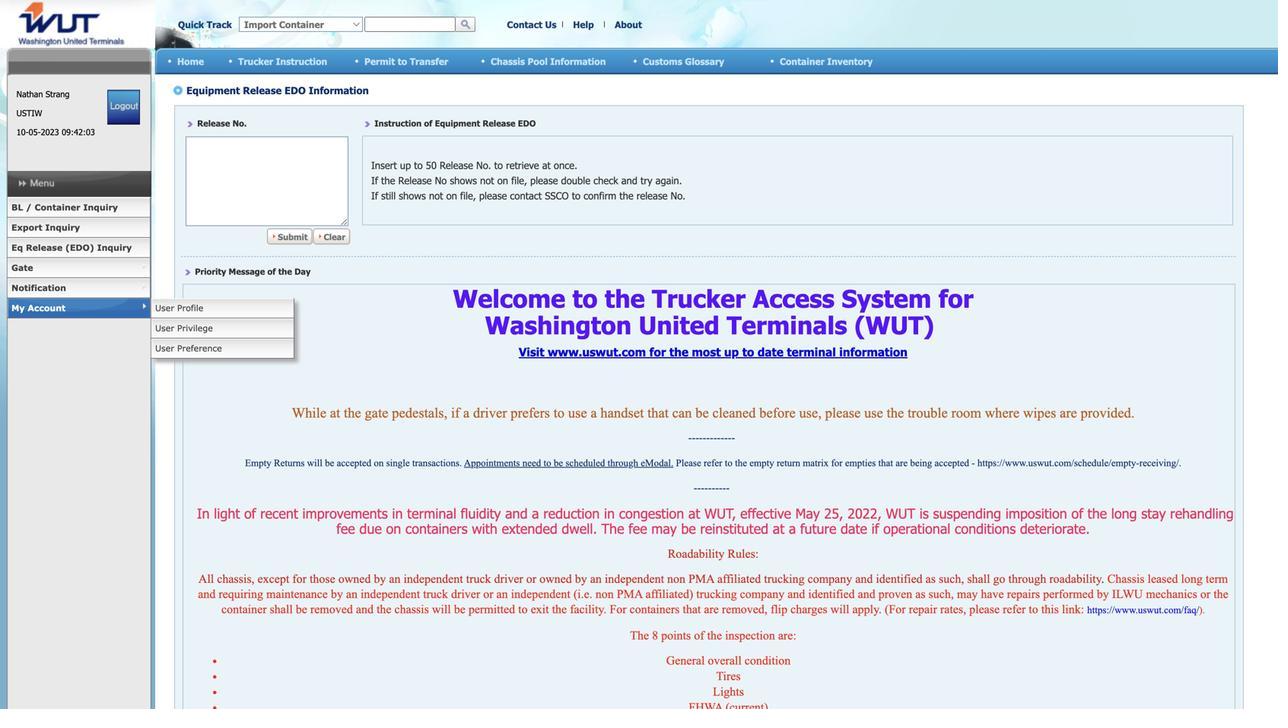 Task type: describe. For each thing, give the bounding box(es) containing it.
inventory
[[827, 56, 873, 67]]

strang
[[46, 89, 70, 99]]

user for user preference
[[155, 344, 174, 354]]

preference
[[177, 344, 222, 354]]

profile
[[177, 303, 203, 314]]

inquiry for (edo)
[[97, 243, 132, 253]]

chassis
[[491, 56, 525, 67]]

2023
[[41, 127, 59, 137]]

privilege
[[177, 323, 213, 334]]

container inside bl / container inquiry link
[[35, 202, 80, 213]]

/
[[26, 202, 32, 213]]

export inquiry link
[[7, 218, 151, 238]]

1 horizontal spatial container
[[780, 56, 825, 67]]

user preference
[[155, 344, 222, 354]]

eq release (edo) inquiry
[[11, 243, 132, 253]]

trucker instruction
[[238, 56, 327, 67]]

ustiw
[[16, 108, 42, 118]]

permit to transfer
[[365, 56, 448, 67]]

05-
[[29, 127, 41, 137]]

transfer
[[410, 56, 448, 67]]

notification link
[[7, 279, 151, 299]]

user preference link
[[151, 339, 294, 359]]

help
[[573, 19, 594, 30]]

quick
[[178, 19, 204, 30]]

contact us
[[507, 19, 557, 30]]

chassis pool information
[[491, 56, 606, 67]]

about
[[615, 19, 642, 30]]

bl
[[11, 202, 23, 213]]

customs glossary
[[643, 56, 724, 67]]

pool
[[528, 56, 548, 67]]

home
[[177, 56, 204, 67]]

eq
[[11, 243, 23, 253]]

user privilege
[[155, 323, 213, 334]]

customs
[[643, 56, 683, 67]]

track
[[207, 19, 232, 30]]

nathan strang
[[16, 89, 70, 99]]

bl / container inquiry link
[[7, 198, 151, 218]]

to
[[398, 56, 407, 67]]

10-05-2023 09:42:03
[[16, 127, 95, 137]]

1 vertical spatial inquiry
[[45, 223, 80, 233]]

user profile link
[[151, 299, 294, 319]]

gate
[[11, 263, 33, 273]]



Task type: locate. For each thing, give the bounding box(es) containing it.
10-
[[16, 127, 29, 137]]

instruction
[[276, 56, 327, 67]]

notification
[[11, 283, 66, 293]]

09:42:03
[[62, 127, 95, 137]]

my
[[11, 303, 25, 314]]

1 vertical spatial container
[[35, 202, 80, 213]]

container inventory
[[780, 56, 873, 67]]

us
[[545, 19, 557, 30]]

2 user from the top
[[155, 323, 174, 334]]

0 vertical spatial user
[[155, 303, 174, 314]]

inquiry right (edo) at the left of page
[[97, 243, 132, 253]]

container
[[780, 56, 825, 67], [35, 202, 80, 213]]

about link
[[615, 19, 642, 30]]

inquiry
[[83, 202, 118, 213], [45, 223, 80, 233], [97, 243, 132, 253]]

0 horizontal spatial container
[[35, 202, 80, 213]]

user
[[155, 303, 174, 314], [155, 323, 174, 334], [155, 344, 174, 354]]

gate link
[[7, 258, 151, 279]]

login image
[[107, 90, 140, 125]]

user down 'user privilege' in the left of the page
[[155, 344, 174, 354]]

user profile
[[155, 303, 203, 314]]

information
[[550, 56, 606, 67]]

account
[[28, 303, 65, 314]]

user privilege link
[[151, 319, 294, 339]]

0 vertical spatial container
[[780, 56, 825, 67]]

export
[[11, 223, 42, 233]]

quick track
[[178, 19, 232, 30]]

user inside "link"
[[155, 303, 174, 314]]

my account
[[11, 303, 65, 314]]

2 vertical spatial user
[[155, 344, 174, 354]]

release
[[26, 243, 62, 253]]

user for user privilege
[[155, 323, 174, 334]]

inquiry down bl / container inquiry
[[45, 223, 80, 233]]

glossary
[[685, 56, 724, 67]]

2 vertical spatial inquiry
[[97, 243, 132, 253]]

1 vertical spatial user
[[155, 323, 174, 334]]

None text field
[[365, 17, 456, 32]]

user left profile
[[155, 303, 174, 314]]

inquiry for container
[[83, 202, 118, 213]]

1 user from the top
[[155, 303, 174, 314]]

eq release (edo) inquiry link
[[7, 238, 151, 258]]

help link
[[573, 19, 594, 30]]

export inquiry
[[11, 223, 80, 233]]

user for user profile
[[155, 303, 174, 314]]

bl / container inquiry
[[11, 202, 118, 213]]

contact us link
[[507, 19, 557, 30]]

0 vertical spatial inquiry
[[83, 202, 118, 213]]

container up export inquiry
[[35, 202, 80, 213]]

permit
[[365, 56, 395, 67]]

trucker
[[238, 56, 273, 67]]

my account link
[[7, 299, 151, 319]]

inquiry up export inquiry link
[[83, 202, 118, 213]]

user down user profile
[[155, 323, 174, 334]]

container left inventory
[[780, 56, 825, 67]]

nathan
[[16, 89, 43, 99]]

contact
[[507, 19, 543, 30]]

3 user from the top
[[155, 344, 174, 354]]

(edo)
[[65, 243, 94, 253]]



Task type: vqa. For each thing, say whether or not it's contained in the screenshot.
the middle User
yes



